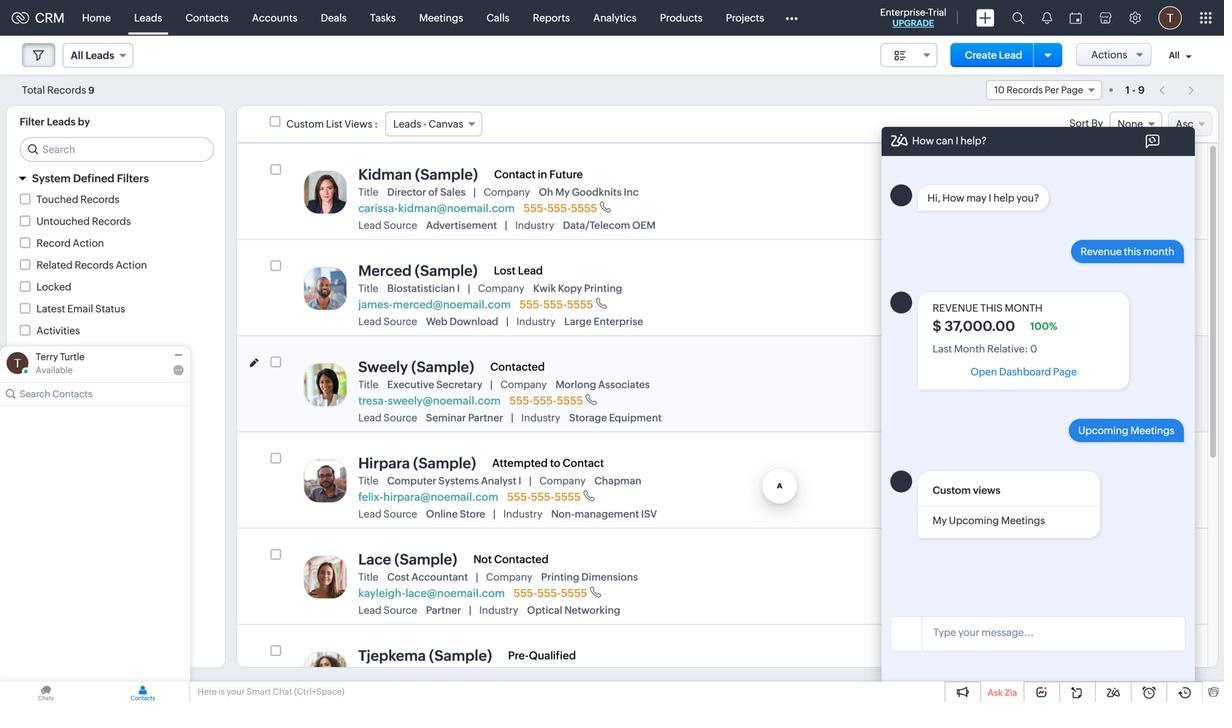 Task type: locate. For each thing, give the bounding box(es) containing it.
1 source from the top
[[384, 219, 418, 231]]

8,
[[1031, 196, 1040, 207], [1031, 292, 1040, 303], [1031, 388, 1040, 399], [1031, 485, 1040, 496]]

industry left non-
[[504, 508, 543, 520]]

5555 down the oh my goodknits inc
[[571, 202, 598, 215]]

anderson
[[1041, 182, 1092, 195], [1041, 278, 1092, 291], [1041, 374, 1092, 387], [1041, 471, 1092, 483]]

2 lead source from the top
[[359, 316, 418, 327]]

1 horizontal spatial action
[[116, 259, 147, 271]]

0 vertical spatial action
[[73, 237, 104, 249]]

source down kayleigh- in the left bottom of the page
[[384, 604, 418, 616]]

(sample) up cost accountant
[[395, 551, 458, 568]]

oh
[[539, 186, 554, 198]]

lead source down james-
[[359, 316, 418, 327]]

0 horizontal spatial meetings
[[419, 12, 463, 24]]

| up merced@noemail.com
[[468, 283, 470, 294]]

accounts link
[[240, 0, 309, 35]]

3 anderson from the top
[[1041, 374, 1092, 387]]

8, up 100%
[[1031, 292, 1040, 303]]

company down to
[[540, 475, 586, 487]]

filter down total
[[20, 116, 45, 128]]

3 canvas image from the top
[[981, 472, 1006, 497]]

8, for sweely (sample)
[[1031, 388, 1040, 399]]

leads
[[134, 12, 162, 24], [86, 50, 114, 61], [47, 116, 76, 128], [394, 118, 422, 130]]

action up related records action
[[73, 237, 104, 249]]

canvas profile image image for merced (sample)
[[304, 267, 348, 311]]

1 vertical spatial custom
[[933, 485, 971, 496]]

filter inside "dropdown button"
[[32, 398, 59, 410]]

0 horizontal spatial my
[[556, 186, 570, 198]]

1 horizontal spatial -
[[1133, 84, 1137, 96]]

company for hirpara (sample)
[[540, 475, 586, 487]]

felix-hirpara@noemail.com
[[359, 491, 499, 503]]

lead source down kayleigh- in the left bottom of the page
[[359, 604, 418, 616]]

ask zia
[[988, 688, 1018, 698]]

all down profile icon
[[1170, 50, 1180, 60]]

anderson for kidman (sample)
[[1041, 182, 1092, 195]]

filter down "campaigns"
[[32, 398, 59, 410]]

| for online store
[[494, 508, 496, 520]]

canvas profile image image
[[304, 171, 348, 214], [304, 267, 348, 311], [304, 363, 348, 407], [304, 459, 348, 503], [304, 556, 348, 599]]

industry left optical
[[480, 604, 519, 616]]

1 vertical spatial how
[[943, 192, 965, 204]]

(sample) up executive secretary
[[412, 359, 475, 376]]

i right the can
[[956, 135, 959, 146]]

1 horizontal spatial by
[[1092, 117, 1104, 129]]

none
[[1118, 118, 1144, 130]]

1 vertical spatial contact
[[563, 457, 604, 469]]

records for touched
[[80, 194, 119, 205]]

4 mar from the top
[[1012, 485, 1029, 496]]

filter by fields button
[[7, 391, 225, 417]]

1 vertical spatial filter
[[32, 398, 59, 410]]

company
[[484, 186, 530, 198], [478, 283, 525, 294], [501, 379, 547, 390], [540, 475, 586, 487], [486, 571, 533, 583]]

all inside field
[[71, 50, 83, 61]]

0 horizontal spatial upcoming
[[950, 515, 1000, 527]]

4 07:19 from the top
[[1067, 485, 1091, 496]]

sort by
[[1070, 117, 1104, 129]]

3 lead source from the top
[[359, 412, 418, 424]]

5555 up optical networking
[[561, 587, 588, 600]]

by for filter
[[61, 398, 74, 410]]

filter for filter leads by
[[20, 116, 45, 128]]

9 inside total records 9
[[88, 85, 94, 96]]

industry down kwik
[[517, 316, 556, 327]]

| right 'secretary'
[[491, 379, 493, 391]]

open dashboard page
[[971, 366, 1078, 378]]

canvas image for merced (sample)
[[981, 279, 1006, 304]]

0 vertical spatial filter
[[20, 116, 45, 128]]

lead source for hirpara
[[359, 508, 418, 520]]

analytics link
[[582, 0, 649, 35]]

source down james-
[[384, 316, 418, 327]]

lead source for kidman
[[359, 219, 418, 231]]

partner right seminar
[[468, 412, 504, 424]]

canvas profile image image left felix-
[[304, 459, 348, 503]]

07:19 for merced (sample)
[[1067, 292, 1091, 303]]

5 canvas profile image image from the top
[[304, 556, 348, 599]]

1 vertical spatial action
[[116, 259, 147, 271]]

reports
[[533, 12, 570, 24]]

turtle
[[60, 351, 85, 362]]

contact right to
[[563, 457, 604, 469]]

ruby for kidman (sample)
[[1012, 182, 1039, 195]]

size image
[[895, 49, 907, 62]]

sweely (sample) link
[[359, 359, 475, 376]]

kwik kopy printing
[[533, 283, 623, 294]]

| right download
[[507, 316, 509, 327]]

accountant
[[412, 571, 468, 583]]

by
[[78, 116, 90, 128]]

ruby for hirpara (sample)
[[1012, 471, 1039, 483]]

optical
[[527, 604, 563, 616]]

4 canvas profile image image from the top
[[304, 459, 348, 503]]

- for leads
[[424, 118, 427, 130]]

4 source from the top
[[384, 508, 418, 520]]

help
[[994, 192, 1015, 204]]

0 vertical spatial by
[[1092, 117, 1104, 129]]

am up the revenue
[[1093, 196, 1108, 207]]

lead inside button
[[1000, 49, 1023, 61]]

help?
[[961, 135, 987, 146]]

title down lace
[[359, 571, 379, 583]]

oem
[[633, 219, 656, 231]]

lead down carissa-
[[359, 219, 382, 231]]

am down the revenue
[[1093, 292, 1108, 303]]

1 horizontal spatial custom
[[933, 485, 971, 496]]

custom left list
[[287, 118, 324, 130]]

am
[[1093, 196, 1108, 207], [1093, 292, 1108, 303], [1093, 388, 1108, 399], [1093, 485, 1108, 496]]

- inside leads - canvas field
[[424, 118, 427, 130]]

dimensions
[[582, 571, 638, 583]]

leads down home
[[86, 50, 114, 61]]

canvas image up 37,000.00 on the top of the page
[[981, 279, 1006, 304]]

mar right this at top
[[1012, 292, 1029, 303]]

9 up by
[[88, 85, 94, 96]]

5 source from the top
[[384, 604, 418, 616]]

4 lead source from the top
[[359, 508, 418, 520]]

chat
[[273, 687, 292, 697]]

page inside 10 records per page field
[[1062, 85, 1084, 96]]

0 horizontal spatial all
[[71, 50, 83, 61]]

executive
[[387, 379, 435, 390]]

lead down kayleigh- in the left bottom of the page
[[359, 604, 382, 616]]

0 vertical spatial custom
[[287, 118, 324, 130]]

5 title from the top
[[359, 571, 379, 583]]

printing
[[584, 283, 623, 294], [541, 571, 580, 583]]

2 vertical spatial canvas image
[[981, 472, 1006, 497]]

0 horizontal spatial how
[[913, 135, 935, 146]]

8, right help
[[1031, 196, 1040, 207]]

source down tresa-
[[384, 412, 418, 424]]

2 canvas profile image image from the top
[[304, 267, 348, 311]]

- left canvas
[[424, 118, 427, 130]]

by left fields
[[61, 398, 74, 410]]

per
[[1045, 85, 1060, 96]]

company down contact in future
[[484, 186, 530, 198]]

2024
[[1042, 196, 1065, 207], [1042, 292, 1065, 303], [1042, 388, 1065, 399], [1042, 485, 1065, 496]]

ruby right canvas icon
[[1012, 182, 1039, 195]]

title up carissa-
[[359, 186, 379, 198]]

0 horizontal spatial -
[[424, 118, 427, 130]]

1 07:19 from the top
[[1067, 196, 1091, 207]]

records inside field
[[1007, 85, 1044, 96]]

analytics
[[594, 12, 637, 24]]

qualified
[[529, 649, 576, 662]]

1 vertical spatial page
[[1054, 366, 1078, 378]]

2 mar from the top
[[1012, 292, 1029, 303]]

can
[[937, 135, 954, 146]]

3 2024 from the top
[[1042, 388, 1065, 399]]

None field
[[881, 43, 938, 67]]

action up status
[[116, 259, 147, 271]]

company left morlong
[[501, 379, 547, 390]]

1 vertical spatial by
[[61, 398, 74, 410]]

3 canvas profile image image from the top
[[304, 363, 348, 407]]

mar down open dashboard page
[[1012, 388, 1029, 399]]

1 horizontal spatial meetings
[[1002, 515, 1046, 527]]

| down attempted
[[530, 475, 532, 487]]

None field
[[1110, 112, 1163, 136]]

1 horizontal spatial 9
[[1139, 84, 1146, 96]]

am up upcoming meetings
[[1093, 388, 1108, 399]]

3 ruby anderson mar 8, 2024 07:19 am from the top
[[1012, 374, 1108, 399]]

8, for kidman (sample)
[[1031, 196, 1040, 207]]

chats image
[[0, 682, 92, 702]]

profile image
[[1159, 6, 1183, 30]]

records for 10
[[1007, 85, 1044, 96]]

2024 for hirpara (sample)
[[1042, 485, 1065, 496]]

anderson for sweely (sample)
[[1041, 374, 1092, 387]]

4 anderson from the top
[[1041, 471, 1092, 483]]

how left the can
[[913, 135, 935, 146]]

| for biostatistician i
[[468, 283, 470, 294]]

2 anderson from the top
[[1041, 278, 1092, 291]]

2 ruby from the top
[[1012, 278, 1039, 291]]

deals link
[[309, 0, 359, 35]]

1 mar from the top
[[1012, 196, 1029, 207]]

9 for 1 - 9
[[1139, 84, 1146, 96]]

0 vertical spatial how
[[913, 135, 935, 146]]

company for merced (sample)
[[478, 283, 525, 294]]

1 horizontal spatial printing
[[584, 283, 623, 294]]

1 canvas profile image image from the top
[[304, 171, 348, 214]]

logo image
[[12, 12, 29, 24]]

| right advertisement
[[505, 220, 507, 231]]

tresa-
[[359, 394, 388, 407]]

(sample) up the biostatistician i
[[415, 263, 478, 279]]

3 ruby from the top
[[1012, 374, 1039, 387]]

lead for hirpara (sample)
[[359, 508, 382, 520]]

status
[[95, 303, 125, 315]]

record
[[36, 237, 71, 249]]

page
[[1062, 85, 1084, 96], [1054, 366, 1078, 378]]

industry up "attempted to contact"
[[522, 412, 561, 424]]

enterprise-trial upgrade
[[881, 7, 947, 28]]

lead down james-
[[359, 316, 382, 327]]

0 vertical spatial contact
[[494, 168, 536, 181]]

by inside "dropdown button"
[[61, 398, 74, 410]]

5555 down morlong
[[557, 395, 583, 407]]

products link
[[649, 0, 715, 35]]

5555 up non-
[[555, 491, 581, 504]]

my down custom views
[[933, 515, 948, 527]]

lead source down felix-
[[359, 508, 418, 520]]

1 am from the top
[[1093, 196, 1108, 207]]

isv
[[642, 508, 657, 520]]

hirpara@noemail.com
[[384, 491, 499, 503]]

555-555-5555 up non-
[[508, 491, 581, 504]]

(sample) left pre-
[[429, 647, 492, 664]]

company down lost
[[478, 283, 525, 294]]

4 title from the top
[[359, 475, 379, 487]]

source down felix-hirpara@noemail.com link
[[384, 508, 418, 520]]

555-555-5555 down kwik
[[520, 298, 594, 311]]

reports link
[[521, 0, 582, 35]]

records down the record action at top left
[[75, 259, 114, 271]]

home
[[82, 12, 111, 24]]

records down touched records
[[92, 215, 131, 227]]

how
[[913, 135, 935, 146], [943, 192, 965, 204]]

terry
[[36, 351, 58, 362]]

| for cost accountant
[[476, 571, 478, 583]]

leads inside the all leads field
[[86, 50, 114, 61]]

5555 down kwik kopy printing
[[567, 298, 594, 311]]

0 vertical spatial contacted
[[491, 360, 545, 373]]

10 Records Per Page field
[[987, 80, 1103, 100]]

3 source from the top
[[384, 412, 418, 424]]

carissa-
[[359, 202, 398, 215]]

555-555-5555 for merced (sample)
[[520, 298, 594, 311]]

1 vertical spatial printing
[[541, 571, 580, 583]]

8, down dashboard
[[1031, 388, 1040, 399]]

lost lead
[[494, 264, 543, 277]]

4 ruby anderson mar 8, 2024 07:19 am from the top
[[1012, 471, 1108, 496]]

1 ruby anderson mar 8, 2024 07:19 am from the top
[[1012, 182, 1108, 207]]

1 canvas image from the top
[[981, 279, 1006, 304]]

mar for hirpara (sample)
[[1012, 485, 1029, 496]]

0 vertical spatial -
[[1133, 84, 1137, 96]]

title up felix-
[[359, 475, 379, 487]]

products
[[660, 12, 703, 24]]

3 am from the top
[[1093, 388, 1108, 399]]

1 vertical spatial canvas image
[[981, 376, 1006, 400]]

2024 down dashboard
[[1042, 388, 1065, 399]]

555-555-5555 for lace (sample)
[[514, 587, 588, 600]]

contacts link
[[174, 0, 240, 35]]

ruby down 0
[[1012, 374, 1039, 387]]

555-555-5555
[[524, 202, 598, 215], [520, 298, 594, 311], [510, 395, 583, 407], [508, 491, 581, 504], [514, 587, 588, 600]]

source for hirpara
[[384, 508, 418, 520]]

am for hirpara (sample)
[[1093, 485, 1108, 496]]

| up attempted
[[512, 412, 514, 424]]

lead source for lace
[[359, 604, 418, 616]]

non-management isv
[[552, 508, 657, 520]]

smart
[[247, 687, 271, 697]]

ruby anderson mar 8, 2024 07:19 am for sweely (sample)
[[1012, 374, 1108, 399]]

3 title from the top
[[359, 379, 379, 390]]

1 ruby from the top
[[1012, 182, 1039, 195]]

4 ruby from the top
[[1012, 471, 1039, 483]]

canvas image down last month relative: 0
[[981, 376, 1006, 400]]

2 2024 from the top
[[1042, 292, 1065, 303]]

leads right home
[[134, 12, 162, 24]]

10 records per page
[[995, 85, 1084, 96]]

1 vertical spatial my
[[933, 515, 948, 527]]

1 title from the top
[[359, 186, 379, 198]]

source for merced
[[384, 316, 418, 327]]

kidman@noemail.com
[[398, 202, 515, 215]]

tjepkema (sample) link
[[359, 647, 492, 664]]

ruby up my upcoming meetings
[[1012, 471, 1039, 483]]

carissa-kidman@noemail.com
[[359, 202, 515, 215]]

1 horizontal spatial all
[[1170, 50, 1180, 60]]

3 8, from the top
[[1031, 388, 1040, 399]]

create lead button
[[951, 43, 1038, 67]]

5555 for sweely (sample)
[[557, 395, 583, 407]]

ruby up month
[[1012, 278, 1039, 291]]

system defined filters
[[32, 172, 149, 185]]

lead right the create
[[1000, 49, 1023, 61]]

zia
[[1005, 688, 1018, 698]]

is
[[219, 687, 225, 697]]

1 - 9
[[1126, 84, 1146, 96]]

- right 1
[[1133, 84, 1137, 96]]

ruby for merced (sample)
[[1012, 278, 1039, 291]]

2024 right you?
[[1042, 196, 1065, 207]]

| for partner
[[470, 605, 471, 616]]

555-555-5555 for hirpara (sample)
[[508, 491, 581, 504]]

mar right views
[[1012, 485, 1029, 496]]

system defined filters button
[[7, 166, 225, 191]]

4 am from the top
[[1093, 485, 1108, 496]]

page right dashboard
[[1054, 366, 1078, 378]]

industry for sweely (sample)
[[522, 412, 561, 424]]

1 vertical spatial partner
[[426, 604, 462, 616]]

in
[[538, 168, 548, 181]]

activities
[[36, 325, 80, 336]]

by right sort
[[1092, 117, 1104, 129]]

0 vertical spatial upcoming
[[1079, 425, 1129, 436]]

0 horizontal spatial printing
[[541, 571, 580, 583]]

source for lace
[[384, 604, 418, 616]]

(sample) for kidman (sample)
[[415, 166, 478, 183]]

industry for merced (sample)
[[517, 316, 556, 327]]

lead source
[[359, 219, 418, 231], [359, 316, 418, 327], [359, 412, 418, 424], [359, 508, 418, 520], [359, 604, 418, 616]]

2 canvas image from the top
[[981, 376, 1006, 400]]

4 2024 from the top
[[1042, 485, 1065, 496]]

notes
[[36, 347, 64, 358]]

1 2024 from the top
[[1042, 196, 1065, 207]]

director
[[387, 186, 427, 198]]

title for lace
[[359, 571, 379, 583]]

total
[[22, 84, 45, 96]]

8, right views
[[1031, 485, 1040, 496]]

carissa-kidman@noemail.com link
[[359, 202, 515, 215]]

lead down felix-
[[359, 508, 382, 520]]

5 lead source from the top
[[359, 604, 418, 616]]

company down not contacted
[[486, 571, 533, 583]]

0 vertical spatial meetings
[[419, 12, 463, 24]]

page right per
[[1062, 85, 1084, 96]]

0 horizontal spatial contact
[[494, 168, 536, 181]]

source for sweely
[[384, 412, 418, 424]]

partner down lace@noemail.com
[[426, 604, 462, 616]]

| down not
[[476, 571, 478, 583]]

1 horizontal spatial contact
[[563, 457, 604, 469]]

| for computer systems analyst i
[[530, 475, 532, 487]]

4 8, from the top
[[1031, 485, 1040, 496]]

2024 up 100%
[[1042, 292, 1065, 303]]

large
[[565, 316, 592, 327]]

0 vertical spatial canvas image
[[981, 279, 1006, 304]]

online store
[[426, 508, 486, 520]]

navigation
[[1153, 79, 1203, 101]]

web download
[[426, 316, 499, 327]]

2 horizontal spatial meetings
[[1131, 425, 1175, 436]]

trial
[[929, 7, 947, 18]]

0 horizontal spatial by
[[61, 398, 74, 410]]

month
[[955, 343, 986, 355]]

systems
[[439, 475, 479, 487]]

0 horizontal spatial custom
[[287, 118, 324, 130]]

2 8, from the top
[[1031, 292, 1040, 303]]

contacted down download
[[491, 360, 545, 373]]

| right store
[[494, 508, 496, 520]]

555-555-5555 for sweely (sample)
[[510, 395, 583, 407]]

you?
[[1017, 192, 1040, 204]]

contacted right not
[[494, 553, 549, 566]]

1 horizontal spatial upcoming
[[1079, 425, 1129, 436]]

filters
[[117, 172, 149, 185]]

(sample) for lace (sample)
[[395, 551, 458, 568]]

Search text field
[[20, 138, 214, 161]]

equipment
[[609, 412, 662, 424]]

custom for custom views
[[933, 485, 971, 496]]

canvas profile image image left carissa-
[[304, 171, 348, 214]]

- for 1
[[1133, 84, 1137, 96]]

2 vertical spatial meetings
[[1002, 515, 1046, 527]]

all up total records 9
[[71, 50, 83, 61]]

seminar
[[426, 412, 466, 424]]

1 8, from the top
[[1031, 196, 1040, 207]]

records down defined at the top left of the page
[[80, 194, 119, 205]]

1 vertical spatial -
[[424, 118, 427, 130]]

Asc field
[[1169, 112, 1213, 136]]

canvas image for hirpara (sample)
[[981, 472, 1006, 497]]

canvas image
[[981, 279, 1006, 304], [981, 376, 1006, 400], [981, 472, 1006, 497]]

merced
[[359, 263, 412, 279]]

mar right canvas icon
[[1012, 196, 1029, 207]]

canvas image up my upcoming meetings
[[981, 472, 1006, 497]]

here is your smart chat (ctrl+space)
[[198, 687, 345, 697]]

2 07:19 from the top
[[1067, 292, 1091, 303]]

canvas
[[429, 118, 464, 130]]

canvas profile image image for lace (sample)
[[304, 556, 348, 599]]

0 vertical spatial partner
[[468, 412, 504, 424]]

Search Contacts text field
[[20, 383, 172, 405]]

0 horizontal spatial 9
[[88, 85, 94, 96]]

records right total
[[47, 84, 86, 96]]

2 am from the top
[[1093, 292, 1108, 303]]

2 source from the top
[[384, 316, 418, 327]]

1 vertical spatial meetings
[[1131, 425, 1175, 436]]

2 ruby anderson mar 8, 2024 07:19 am from the top
[[1012, 278, 1108, 303]]

(sample) up sales
[[415, 166, 478, 183]]

total records 9
[[22, 84, 94, 96]]

0 vertical spatial printing
[[584, 283, 623, 294]]

sales
[[440, 186, 466, 198]]

industry for kidman (sample)
[[515, 219, 555, 231]]

company for kidman (sample)
[[484, 186, 530, 198]]

1 anderson from the top
[[1041, 182, 1092, 195]]

canvas profile image image left james-
[[304, 267, 348, 311]]

3 mar from the top
[[1012, 388, 1029, 399]]

your
[[227, 687, 245, 697]]

1 lead source from the top
[[359, 219, 418, 231]]

3 07:19 from the top
[[1067, 388, 1091, 399]]

2 title from the top
[[359, 283, 379, 294]]

lead down tresa-
[[359, 412, 382, 424]]

kidman
[[359, 166, 412, 183]]

create menu element
[[968, 0, 1004, 35]]

0 vertical spatial page
[[1062, 85, 1084, 96]]

0 horizontal spatial action
[[73, 237, 104, 249]]

networking
[[565, 604, 621, 616]]



Task type: vqa. For each thing, say whether or not it's contained in the screenshot.
"Progress"
no



Task type: describe. For each thing, give the bounding box(es) containing it.
1 vertical spatial contacted
[[494, 553, 549, 566]]

hi, how may i help you?
[[928, 192, 1040, 204]]

(sample) for merced (sample)
[[415, 263, 478, 279]]

Other Modules field
[[776, 6, 808, 30]]

industry for lace (sample)
[[480, 604, 519, 616]]

may
[[967, 192, 987, 204]]

5555 for merced (sample)
[[567, 298, 594, 311]]

accounts
[[252, 12, 298, 24]]

upcoming meetings
[[1079, 425, 1175, 436]]

open
[[971, 366, 998, 378]]

leads inside leads - canvas field
[[394, 118, 422, 130]]

data/telecom
[[563, 219, 631, 231]]

list
[[326, 118, 343, 130]]

crm
[[35, 10, 65, 25]]

revenue
[[933, 302, 979, 314]]

lead source for sweely
[[359, 412, 418, 424]]

lead for sweely (sample)
[[359, 412, 382, 424]]

web
[[426, 316, 448, 327]]

defined
[[73, 172, 115, 185]]

am for sweely (sample)
[[1093, 388, 1108, 399]]

$
[[933, 318, 942, 334]]

attempted to contact
[[493, 457, 604, 469]]

email
[[67, 303, 93, 315]]

records for related
[[75, 259, 114, 271]]

ruby anderson mar 8, 2024 07:19 am for hirpara (sample)
[[1012, 471, 1108, 496]]

pre-qualified
[[508, 649, 576, 662]]

mar for merced (sample)
[[1012, 292, 1029, 303]]

revenue this month
[[933, 302, 1043, 314]]

chapman
[[595, 475, 642, 487]]

kidman (sample)
[[359, 166, 478, 183]]

contacts
[[186, 12, 229, 24]]

create lead
[[966, 49, 1023, 61]]

seminar partner
[[426, 412, 504, 424]]

industry for hirpara (sample)
[[504, 508, 543, 520]]

1 horizontal spatial how
[[943, 192, 965, 204]]

search element
[[1004, 0, 1034, 36]]

lead up kwik
[[518, 264, 543, 277]]

merced@noemail.com
[[393, 298, 511, 311]]

create menu image
[[977, 9, 995, 27]]

non-
[[552, 508, 575, 520]]

asc
[[1177, 118, 1194, 130]]

1 horizontal spatial my
[[933, 515, 948, 527]]

9 for total records 9
[[88, 85, 94, 96]]

mar for kidman (sample)
[[1012, 196, 1029, 207]]

mar for sweely (sample)
[[1012, 388, 1029, 399]]

revenue this month
[[1081, 246, 1175, 257]]

lace (sample) link
[[359, 551, 458, 568]]

All Leads field
[[63, 43, 133, 68]]

custom list views :
[[287, 118, 378, 130]]

title for merced
[[359, 283, 379, 294]]

storage equipment
[[570, 412, 662, 424]]

storage
[[570, 412, 607, 424]]

i down attempted
[[519, 475, 522, 487]]

record action
[[36, 237, 104, 249]]

dashboard
[[1000, 366, 1052, 378]]

morlong associates
[[556, 379, 650, 390]]

2024 for sweely (sample)
[[1042, 388, 1065, 399]]

projects
[[726, 12, 765, 24]]

filter leads by
[[20, 116, 90, 128]]

ruby anderson mar 8, 2024 07:19 am for kidman (sample)
[[1012, 182, 1108, 207]]

biostatistician
[[387, 283, 455, 294]]

anderson for hirpara (sample)
[[1041, 471, 1092, 483]]

not
[[474, 553, 492, 566]]

tresa-sweely@noemail.com link
[[359, 394, 501, 407]]

lead for merced (sample)
[[359, 316, 382, 327]]

online
[[426, 508, 458, 520]]

kayleigh-lace@noemail.com
[[359, 587, 505, 600]]

lost
[[494, 264, 516, 277]]

am for kidman (sample)
[[1093, 196, 1108, 207]]

relative:
[[988, 343, 1029, 355]]

records for untouched
[[92, 215, 131, 227]]

lead source for merced
[[359, 316, 418, 327]]

0 horizontal spatial partner
[[426, 604, 462, 616]]

kayleigh-lace@noemail.com link
[[359, 587, 505, 600]]

lead for lace (sample)
[[359, 604, 382, 616]]

views
[[974, 485, 1001, 496]]

leads inside leads "link"
[[134, 12, 162, 24]]

profile element
[[1151, 0, 1191, 35]]

associates
[[599, 379, 650, 390]]

i up merced@noemail.com
[[457, 283, 460, 294]]

kayleigh-
[[359, 587, 406, 600]]

ruby for sweely (sample)
[[1012, 374, 1039, 387]]

here
[[198, 687, 217, 697]]

company for sweely (sample)
[[501, 379, 547, 390]]

locked
[[36, 281, 71, 293]]

555-555-5555 for kidman (sample)
[[524, 202, 598, 215]]

source for kidman
[[384, 219, 418, 231]]

inc
[[624, 186, 639, 198]]

signals image
[[1043, 12, 1053, 24]]

2024 for merced (sample)
[[1042, 292, 1065, 303]]

5555 for hirpara (sample)
[[555, 491, 581, 504]]

goodknits
[[572, 186, 622, 198]]

canvas profile image image for hirpara (sample)
[[304, 459, 348, 503]]

8, for merced (sample)
[[1031, 292, 1040, 303]]

advertisement
[[426, 219, 497, 231]]

system
[[32, 172, 71, 185]]

| for seminar partner
[[512, 412, 514, 424]]

merced (sample)
[[359, 263, 478, 279]]

5555 for kidman (sample)
[[571, 202, 598, 215]]

ruby anderson mar 8, 2024 07:19 am for merced (sample)
[[1012, 278, 1108, 303]]

james-merced@noemail.com
[[359, 298, 511, 311]]

projects link
[[715, 0, 776, 35]]

all for all
[[1170, 50, 1180, 60]]

07:19 for kidman (sample)
[[1067, 196, 1091, 207]]

| for web download
[[507, 316, 509, 327]]

by for sort
[[1092, 117, 1104, 129]]

canvas profile image image for sweely (sample)
[[304, 363, 348, 407]]

0 vertical spatial my
[[556, 186, 570, 198]]

secretary
[[437, 379, 483, 390]]

2024 for kidman (sample)
[[1042, 196, 1065, 207]]

| for executive secretary
[[491, 379, 493, 391]]

(sample) for hirpara (sample)
[[413, 455, 476, 472]]

lead for kidman (sample)
[[359, 219, 382, 231]]

title for kidman
[[359, 186, 379, 198]]

records for total
[[47, 84, 86, 96]]

available
[[36, 365, 73, 375]]

hi,
[[928, 192, 941, 204]]

| for director of sales
[[474, 187, 476, 198]]

calendar image
[[1070, 12, 1083, 24]]

anderson for merced (sample)
[[1041, 278, 1092, 291]]

latest
[[36, 303, 65, 315]]

biostatistician i
[[387, 283, 460, 294]]

5555 for lace (sample)
[[561, 587, 588, 600]]

Leads - Canvas field
[[386, 112, 483, 136]]

company for lace (sample)
[[486, 571, 533, 583]]

kidman (sample) link
[[359, 166, 478, 183]]

custom for custom list views :
[[287, 118, 324, 130]]

last month relative: 0
[[933, 343, 1038, 355]]

contacts image
[[97, 682, 189, 702]]

(sample) for sweely (sample)
[[412, 359, 475, 376]]

cost
[[387, 571, 410, 583]]

10
[[995, 85, 1005, 96]]

revenue
[[1081, 246, 1123, 257]]

felix-hirpara@noemail.com link
[[359, 491, 499, 504]]

meetings link
[[408, 0, 475, 35]]

canvas image for sweely (sample)
[[981, 376, 1006, 400]]

tresa-sweely@noemail.com
[[359, 394, 501, 407]]

tjepkema
[[359, 647, 426, 664]]

1 horizontal spatial partner
[[468, 412, 504, 424]]

tasks link
[[359, 0, 408, 35]]

campaigns
[[36, 369, 91, 380]]

untouched records
[[36, 215, 131, 227]]

canvas image
[[981, 183, 1006, 208]]

07:19 for hirpara (sample)
[[1067, 485, 1091, 496]]

am for merced (sample)
[[1093, 292, 1108, 303]]

(sample) for tjepkema (sample)
[[429, 647, 492, 664]]

0
[[1031, 343, 1038, 355]]

leads left by
[[47, 116, 76, 128]]

title for sweely
[[359, 379, 379, 390]]

views
[[345, 118, 373, 130]]

store
[[460, 508, 486, 520]]

untouched
[[36, 215, 90, 227]]

hirpara
[[359, 455, 410, 472]]

| for advertisement
[[505, 220, 507, 231]]

signals element
[[1034, 0, 1062, 36]]

meetings inside meetings link
[[419, 12, 463, 24]]

search image
[[1013, 12, 1025, 24]]

all for all leads
[[71, 50, 83, 61]]

tjepkema (sample)
[[359, 647, 492, 664]]

canvas profile image image for kidman (sample)
[[304, 171, 348, 214]]

i right may at the right
[[989, 192, 992, 204]]

filter for filter by fields
[[32, 398, 59, 410]]

enterprise
[[594, 316, 644, 327]]

8, for hirpara (sample)
[[1031, 485, 1040, 496]]

calls link
[[475, 0, 521, 35]]

all leads
[[71, 50, 114, 61]]

1 vertical spatial upcoming
[[950, 515, 1000, 527]]

Type your message... text field
[[923, 624, 1186, 642]]

filter by fields
[[32, 398, 108, 410]]



